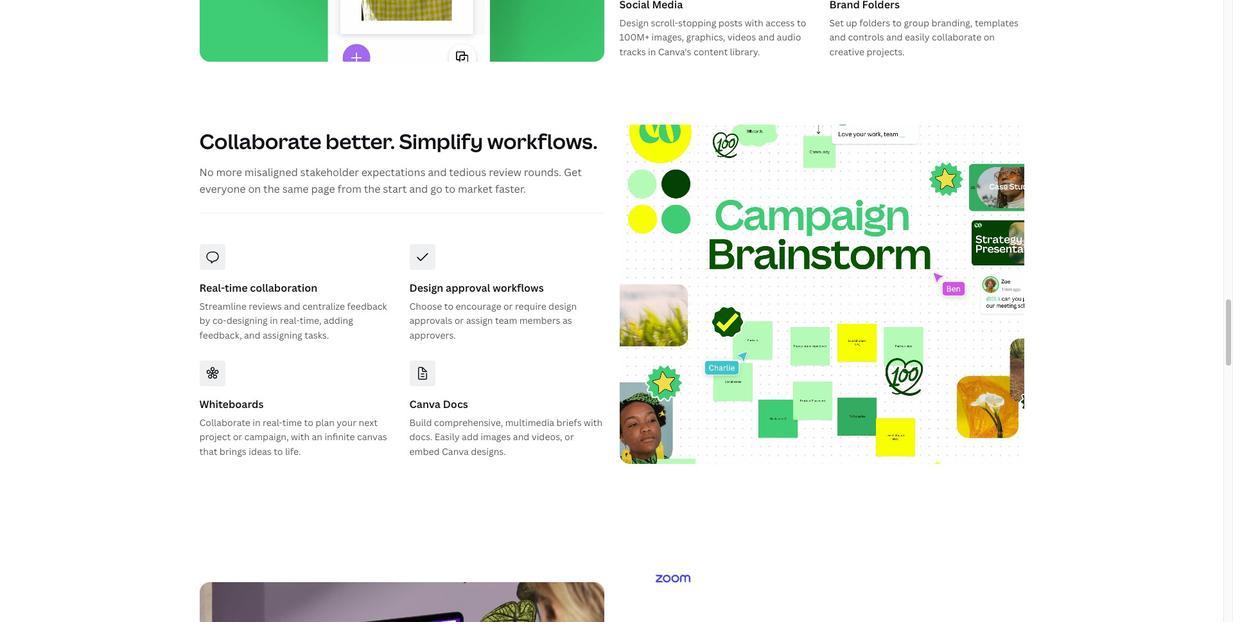 Task type: vqa. For each thing, say whether or not it's contained in the screenshot.
Share at the right top of page
no



Task type: describe. For each thing, give the bounding box(es) containing it.
reviews
[[249, 300, 282, 312]]

images
[[481, 431, 511, 443]]

collaborate better. simplify workflows.
[[200, 127, 598, 155]]

design for design approval workflows
[[410, 281, 444, 295]]

100m+
[[620, 31, 650, 43]]

branding,
[[932, 17, 973, 29]]

to left "life."
[[274, 445, 283, 457]]

real-
[[200, 281, 225, 295]]

access
[[766, 17, 795, 29]]

group
[[905, 17, 930, 29]]

brings
[[220, 445, 247, 457]]

to inside the set up folders to group branding, templates and controls and easily collaborate on creative projects.
[[893, 17, 902, 29]]

assigning
[[263, 329, 303, 341]]

stopping
[[679, 17, 717, 29]]

image 3 - magic resize image
[[200, 0, 604, 62]]

centralize
[[303, 300, 345, 312]]

expectations
[[362, 165, 426, 179]]

page
[[311, 182, 335, 196]]

with inside whiteboards collaborate in real-time to plan your next project or campaign, with an infinite canvas that brings ideas to life.
[[291, 431, 310, 443]]

designing
[[227, 314, 268, 327]]

co-
[[213, 314, 227, 327]]

design approval workflows
[[410, 281, 544, 295]]

easily
[[906, 31, 930, 43]]

from
[[338, 182, 362, 196]]

and inside canva docs build comprehensive, multimedia briefs with docs. easily add images and videos, or embed canva designs.
[[513, 431, 530, 443]]

or up team
[[504, 300, 513, 312]]

feedback,
[[200, 329, 242, 341]]

your
[[337, 416, 357, 428]]

in inside streamline reviews and centralize feedback by co-designing in real-time, adding feedback, and assigning tasks.
[[270, 314, 278, 327]]

project
[[200, 431, 231, 443]]

collaborate
[[932, 31, 982, 43]]

rounds.
[[524, 165, 562, 179]]

life.
[[285, 445, 301, 457]]

and up go
[[428, 165, 447, 179]]

library.
[[730, 46, 761, 58]]

and up the projects.
[[887, 31, 903, 43]]

2 the from the left
[[364, 182, 381, 196]]

to inside design scroll-stopping posts with  access to 100m+ images, graphics, videos and audio tracks in canva's content library.
[[798, 17, 807, 29]]

or left assign
[[455, 314, 464, 327]]

everyone
[[200, 182, 246, 196]]

controls
[[849, 31, 885, 43]]

team
[[495, 314, 518, 327]]

approvers.
[[410, 329, 456, 341]]

ideas
[[249, 445, 272, 457]]

whiteboards collaborate in real-time to plan your next project or campaign, with an infinite canvas that brings ideas to life.
[[200, 397, 387, 457]]

as
[[563, 314, 572, 327]]

posts
[[719, 17, 743, 29]]

approvals
[[410, 314, 453, 327]]

infinite
[[325, 431, 355, 443]]

to inside no more misaligned stakeholder expectations and tedious review rounds. get everyone on the same page from the start and go to market faster.
[[445, 182, 456, 196]]

videos,
[[532, 431, 563, 443]]

collaboration
[[250, 281, 318, 295]]

graphics,
[[687, 31, 726, 43]]

templates
[[976, 17, 1019, 29]]

embed
[[410, 445, 440, 457]]

no
[[200, 165, 214, 179]]

in inside design scroll-stopping posts with  access to 100m+ images, graphics, videos and audio tracks in canva's content library.
[[648, 46, 656, 58]]

on inside the set up folders to group branding, templates and controls and easily collaborate on creative projects.
[[984, 31, 996, 43]]

docs
[[443, 397, 468, 411]]

canvas
[[357, 431, 387, 443]]

plan
[[316, 416, 335, 428]]

streamline
[[200, 300, 247, 312]]

market
[[458, 182, 493, 196]]

with inside design scroll-stopping posts with  access to 100m+ images, graphics, videos and audio tracks in canva's content library.
[[745, 17, 764, 29]]

time,
[[300, 314, 322, 327]]

simplify
[[399, 127, 483, 155]]

and left go
[[410, 182, 428, 196]]

0 horizontal spatial canva
[[410, 397, 441, 411]]

campaign,
[[245, 431, 289, 443]]

real-time collaboration
[[200, 281, 318, 295]]

docs.
[[410, 431, 433, 443]]

members
[[520, 314, 561, 327]]

images,
[[652, 31, 685, 43]]

to left plan
[[304, 416, 314, 428]]



Task type: locate. For each thing, give the bounding box(es) containing it.
canva down the easily on the left of the page
[[442, 445, 469, 457]]

streamline reviews and centralize feedback by co-designing in real-time, adding feedback, and assigning tasks.
[[200, 300, 387, 341]]

0 horizontal spatial in
[[253, 416, 261, 428]]

collaborate inside whiteboards collaborate in real-time to plan your next project or campaign, with an infinite canvas that brings ideas to life.
[[200, 416, 251, 428]]

2 vertical spatial in
[[253, 416, 261, 428]]

with
[[745, 17, 764, 29], [584, 416, 603, 428], [291, 431, 310, 443]]

tracks
[[620, 46, 646, 58]]

0 vertical spatial in
[[648, 46, 656, 58]]

real- up assigning
[[280, 314, 300, 327]]

to up the audio
[[798, 17, 807, 29]]

0 horizontal spatial time
[[225, 281, 248, 295]]

approval
[[446, 281, 491, 295]]

the down misaligned
[[264, 182, 280, 196]]

and down collaboration
[[284, 300, 301, 312]]

same
[[283, 182, 309, 196]]

designs.
[[471, 445, 506, 457]]

collaborate
[[200, 127, 322, 155], [200, 416, 251, 428]]

or down briefs
[[565, 431, 574, 443]]

in up campaign,
[[253, 416, 261, 428]]

choose
[[410, 300, 442, 312]]

comprehensive,
[[434, 416, 503, 428]]

1 horizontal spatial on
[[984, 31, 996, 43]]

feedback
[[347, 300, 387, 312]]

in right tracks
[[648, 46, 656, 58]]

better.
[[326, 127, 395, 155]]

set
[[830, 17, 844, 29]]

1 horizontal spatial with
[[584, 416, 603, 428]]

stakeholder
[[300, 165, 359, 179]]

2 vertical spatial with
[[291, 431, 310, 443]]

collaborate up project
[[200, 416, 251, 428]]

misaligned
[[245, 165, 298, 179]]

tasks.
[[305, 329, 329, 341]]

image 4 - whiteboards image
[[620, 125, 1025, 464]]

multimedia
[[506, 416, 555, 428]]

2 horizontal spatial with
[[745, 17, 764, 29]]

audio
[[777, 31, 802, 43]]

in inside whiteboards collaborate in real-time to plan your next project or campaign, with an infinite canvas that brings ideas to life.
[[253, 416, 261, 428]]

or inside canva docs build comprehensive, multimedia briefs with docs. easily add images and videos, or embed canva designs.
[[565, 431, 574, 443]]

time up "life."
[[283, 416, 302, 428]]

canva's
[[659, 46, 692, 58]]

1 vertical spatial canva
[[442, 445, 469, 457]]

folders
[[860, 17, 891, 29]]

0 vertical spatial canva
[[410, 397, 441, 411]]

projects.
[[867, 46, 905, 58]]

scroll-
[[651, 17, 679, 29]]

0 vertical spatial on
[[984, 31, 996, 43]]

workflows
[[493, 281, 544, 295]]

0 vertical spatial real-
[[280, 314, 300, 327]]

to up the approvals
[[445, 300, 454, 312]]

time inside whiteboards collaborate in real-time to plan your next project or campaign, with an infinite canvas that brings ideas to life.
[[283, 416, 302, 428]]

and down set
[[830, 31, 846, 43]]

or
[[504, 300, 513, 312], [455, 314, 464, 327], [233, 431, 242, 443], [565, 431, 574, 443]]

on down templates
[[984, 31, 996, 43]]

set up folders to group branding, templates and controls and easily collaborate on creative projects.
[[830, 17, 1019, 58]]

with up "life."
[[291, 431, 310, 443]]

faster.
[[495, 182, 526, 196]]

tedious
[[449, 165, 487, 179]]

and inside design scroll-stopping posts with  access to 100m+ images, graphics, videos and audio tracks in canva's content library.
[[759, 31, 775, 43]]

assign
[[466, 314, 493, 327]]

2 collaborate from the top
[[200, 416, 251, 428]]

creative
[[830, 46, 865, 58]]

workflows.
[[488, 127, 598, 155]]

more
[[216, 165, 242, 179]]

in
[[648, 46, 656, 58], [270, 314, 278, 327], [253, 416, 261, 428]]

encourage
[[456, 300, 502, 312]]

0 vertical spatial design
[[620, 17, 649, 29]]

1 horizontal spatial time
[[283, 416, 302, 428]]

real-
[[280, 314, 300, 327], [263, 416, 283, 428]]

and
[[759, 31, 775, 43], [830, 31, 846, 43], [887, 31, 903, 43], [428, 165, 447, 179], [410, 182, 428, 196], [284, 300, 301, 312], [244, 329, 261, 341], [513, 431, 530, 443]]

easily
[[435, 431, 460, 443]]

with inside canva docs build comprehensive, multimedia briefs with docs. easily add images and videos, or embed canva designs.
[[584, 416, 603, 428]]

the
[[264, 182, 280, 196], [364, 182, 381, 196]]

briefs
[[557, 416, 582, 428]]

1 vertical spatial design
[[410, 281, 444, 295]]

1 collaborate from the top
[[200, 127, 322, 155]]

or inside whiteboards collaborate in real-time to plan your next project or campaign, with an infinite canvas that brings ideas to life.
[[233, 431, 242, 443]]

1 vertical spatial in
[[270, 314, 278, 327]]

time up streamline in the left of the page
[[225, 281, 248, 295]]

zoom image
[[656, 574, 691, 583]]

time
[[225, 281, 248, 295], [283, 416, 302, 428]]

2 horizontal spatial in
[[648, 46, 656, 58]]

and down "designing"
[[244, 329, 261, 341]]

0 horizontal spatial with
[[291, 431, 310, 443]]

1 vertical spatial on
[[248, 182, 261, 196]]

design scroll-stopping posts with  access to 100m+ images, graphics, videos and audio tracks in canva's content library.
[[620, 17, 807, 58]]

in down the reviews
[[270, 314, 278, 327]]

0 horizontal spatial the
[[264, 182, 280, 196]]

next
[[359, 416, 378, 428]]

1 horizontal spatial in
[[270, 314, 278, 327]]

1 vertical spatial time
[[283, 416, 302, 428]]

content
[[694, 46, 728, 58]]

go
[[431, 182, 443, 196]]

on inside no more misaligned stakeholder expectations and tedious review rounds. get everyone on the same page from the start and go to market faster.
[[248, 182, 261, 196]]

1 vertical spatial real-
[[263, 416, 283, 428]]

on down misaligned
[[248, 182, 261, 196]]

add
[[462, 431, 479, 443]]

an
[[312, 431, 323, 443]]

1 vertical spatial collaborate
[[200, 416, 251, 428]]

with right briefs
[[584, 416, 603, 428]]

1 the from the left
[[264, 182, 280, 196]]

by
[[200, 314, 210, 327]]

1 horizontal spatial design
[[620, 17, 649, 29]]

or up brings
[[233, 431, 242, 443]]

real- inside whiteboards collaborate in real-time to plan your next project or campaign, with an infinite canvas that brings ideas to life.
[[263, 416, 283, 428]]

review
[[489, 165, 522, 179]]

1 vertical spatial with
[[584, 416, 603, 428]]

design
[[549, 300, 577, 312]]

no more misaligned stakeholder expectations and tedious review rounds. get everyone on the same page from the start and go to market faster.
[[200, 165, 582, 196]]

1 horizontal spatial canva
[[442, 445, 469, 457]]

canva up build
[[410, 397, 441, 411]]

real- up campaign,
[[263, 416, 283, 428]]

and down access
[[759, 31, 775, 43]]

1 horizontal spatial the
[[364, 182, 381, 196]]

0 vertical spatial collaborate
[[200, 127, 322, 155]]

design up 100m+
[[620, 17, 649, 29]]

to inside choose to encourage or require design approvals or assign team members as approvers.
[[445, 300, 454, 312]]

videos
[[728, 31, 757, 43]]

the left start
[[364, 182, 381, 196]]

collaborate up misaligned
[[200, 127, 322, 155]]

to right go
[[445, 182, 456, 196]]

design for design scroll-stopping posts with  access to 100m+ images, graphics, videos and audio tracks in canva's content library.
[[620, 17, 649, 29]]

design
[[620, 17, 649, 29], [410, 281, 444, 295]]

0 horizontal spatial on
[[248, 182, 261, 196]]

whiteboards
[[200, 397, 264, 411]]

canva docs build comprehensive, multimedia briefs with docs. easily add images and videos, or embed canva designs.
[[410, 397, 603, 457]]

design up choose at the left
[[410, 281, 444, 295]]

start
[[383, 182, 407, 196]]

0 vertical spatial time
[[225, 281, 248, 295]]

on
[[984, 31, 996, 43], [248, 182, 261, 196]]

to
[[798, 17, 807, 29], [893, 17, 902, 29], [445, 182, 456, 196], [445, 300, 454, 312], [304, 416, 314, 428], [274, 445, 283, 457]]

0 horizontal spatial design
[[410, 281, 444, 295]]

that
[[200, 445, 218, 457]]

adding
[[324, 314, 353, 327]]

build
[[410, 416, 432, 428]]

up
[[847, 17, 858, 29]]

require
[[515, 300, 547, 312]]

canva
[[410, 397, 441, 411], [442, 445, 469, 457]]

and down multimedia
[[513, 431, 530, 443]]

get
[[564, 165, 582, 179]]

to left the group
[[893, 17, 902, 29]]

design inside design scroll-stopping posts with  access to 100m+ images, graphics, videos and audio tracks in canva's content library.
[[620, 17, 649, 29]]

0 vertical spatial with
[[745, 17, 764, 29]]

real- inside streamline reviews and centralize feedback by co-designing in real-time, adding feedback, and assigning tasks.
[[280, 314, 300, 327]]

choose to encourage or require design approvals or assign team members as approvers.
[[410, 300, 577, 341]]

with up videos
[[745, 17, 764, 29]]



